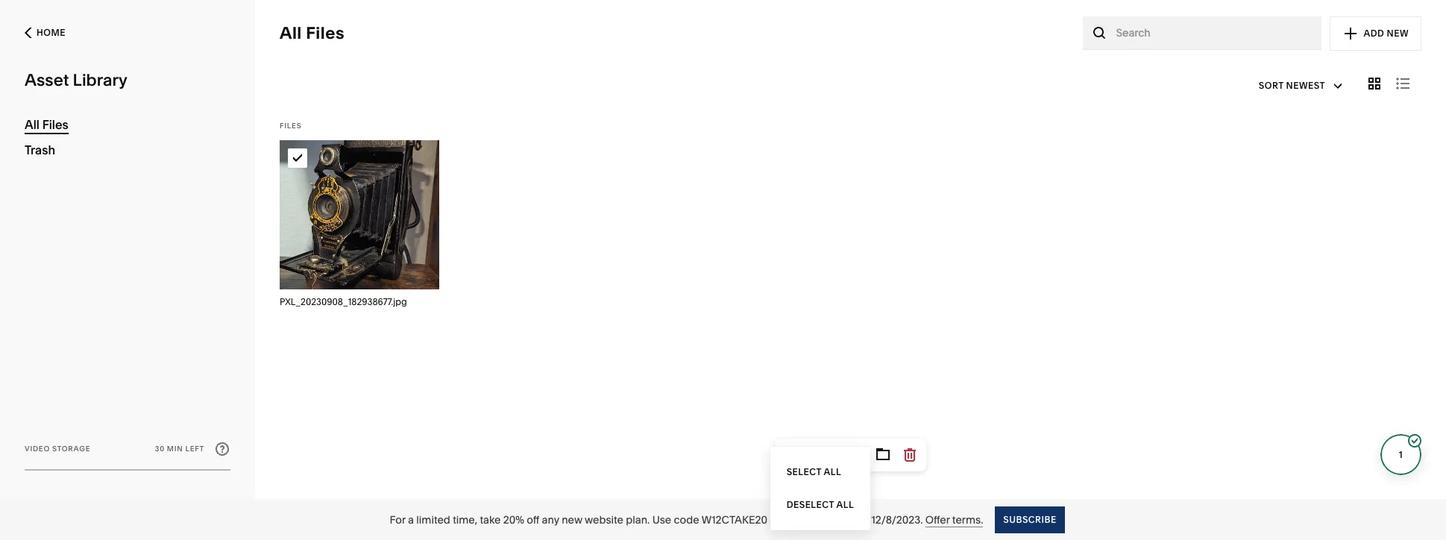 Task type: vqa. For each thing, say whether or not it's contained in the screenshot.
For a limited time, take 20% off any new website plan. Use code W12CTAKE20 at checkout. Expires 12/8/2023. Offer terms.
yes



Task type: locate. For each thing, give the bounding box(es) containing it.
limited
[[417, 513, 450, 526]]

a
[[408, 513, 414, 526]]

all files
[[280, 23, 345, 43], [25, 117, 68, 132]]

storage
[[52, 445, 90, 453]]

none field containing sort newest
[[1250, 67, 1353, 104]]

30
[[155, 445, 165, 453]]

w12ctake20
[[702, 513, 768, 526]]

1 vertical spatial all files
[[25, 117, 68, 132]]

home
[[37, 27, 66, 38]]

subscribe
[[1004, 514, 1057, 525]]

video
[[25, 445, 50, 453]]

use
[[653, 513, 672, 526]]

for a limited time, take 20% off any new website plan. use code w12ctake20 at checkout. expires 12/8/2023. offer terms.
[[390, 513, 984, 526]]

for
[[390, 513, 406, 526]]

add new
[[1364, 28, 1409, 39]]

select all menu item
[[770, 456, 871, 489]]

new
[[562, 513, 583, 526]]

files
[[306, 23, 345, 43], [42, 117, 68, 132], [280, 122, 302, 130]]

offer terms. link
[[926, 513, 984, 527]]

sort
[[1259, 80, 1284, 91]]

all
[[280, 23, 302, 43], [25, 117, 39, 132], [824, 466, 842, 477], [837, 499, 854, 510]]

1
[[1399, 449, 1403, 460]]

sort newest
[[1259, 79, 1326, 91]]

min
[[167, 445, 183, 453]]

off
[[527, 513, 539, 526]]

move to... image
[[875, 447, 892, 463]]

0 horizontal spatial all files
[[25, 117, 68, 132]]

deselect all menu item
[[770, 489, 871, 522]]

menu
[[770, 456, 871, 522]]

0 vertical spatial all files
[[280, 23, 345, 43]]

checkout.
[[782, 513, 830, 526]]

website
[[585, 513, 624, 526]]

terms.
[[953, 513, 984, 526]]

time,
[[453, 513, 478, 526]]

deselect
[[787, 499, 835, 510]]

20%
[[503, 513, 524, 526]]

all inside select all menu item
[[824, 466, 842, 477]]

pxl_20230908_182938677.jpg
[[280, 296, 407, 307]]

None field
[[1250, 67, 1353, 104]]

video storage
[[25, 445, 90, 453]]

2 horizontal spatial files
[[306, 23, 345, 43]]

1 horizontal spatial all files
[[280, 23, 345, 43]]

newest
[[1287, 79, 1326, 91]]

files inside button
[[306, 23, 345, 43]]

any
[[542, 513, 559, 526]]

offer
[[926, 513, 950, 526]]

home button
[[20, 0, 231, 66]]



Task type: describe. For each thing, give the bounding box(es) containing it.
select all
[[787, 466, 842, 477]]

library
[[73, 70, 127, 90]]

take
[[480, 513, 501, 526]]

Search field
[[1116, 25, 1314, 41]]

1 button
[[1381, 434, 1422, 475]]

all inside all files button
[[280, 23, 302, 43]]

expires
[[833, 513, 869, 526]]

code
[[674, 513, 699, 526]]

at
[[770, 513, 779, 526]]

asset
[[25, 70, 69, 90]]

trash
[[25, 142, 55, 157]]

12/8/2023.
[[872, 513, 923, 526]]

add new button
[[1331, 16, 1422, 51]]

subscribe button
[[996, 506, 1065, 533]]

deselect all
[[787, 499, 854, 510]]

add
[[1364, 28, 1385, 39]]

new
[[1387, 28, 1409, 39]]

asset library
[[25, 70, 127, 90]]

all inside deselect all menu item
[[837, 499, 854, 510]]

plan.
[[626, 513, 650, 526]]

pxl_20230908_182938677.jpg button
[[280, 140, 439, 314]]

1 horizontal spatial files
[[280, 122, 302, 130]]

menu containing select all
[[770, 456, 871, 522]]

0 horizontal spatial files
[[42, 117, 68, 132]]

30 min left
[[155, 445, 204, 453]]

delete image
[[902, 447, 919, 463]]

select
[[787, 466, 822, 477]]

all files inside all files button
[[280, 23, 345, 43]]

left
[[185, 445, 204, 453]]

all files button
[[272, 19, 353, 48]]



